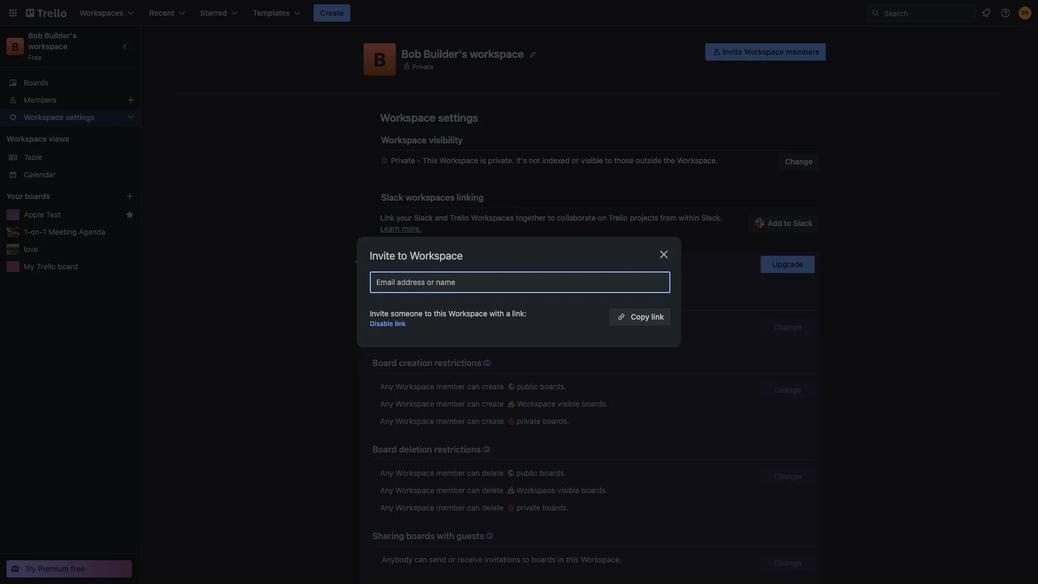 Task type: locate. For each thing, give the bounding box(es) containing it.
love link
[[24, 244, 134, 255]]

0 horizontal spatial or
[[449, 555, 456, 564]]

1 horizontal spatial builder's
[[424, 47, 468, 60]]

1 vertical spatial premium
[[38, 565, 69, 573]]

1 public from the top
[[517, 382, 538, 391]]

2 vertical spatial workspace.
[[581, 555, 622, 564]]

invite to workspace
[[370, 249, 463, 262]]

0 vertical spatial create
[[482, 382, 504, 391]]

1 vertical spatial builder's
[[424, 47, 468, 60]]

0 vertical spatial settings
[[438, 111, 479, 124]]

0 vertical spatial boards
[[25, 192, 50, 201]]

to
[[605, 156, 612, 165], [548, 213, 555, 222], [784, 219, 792, 228], [398, 249, 407, 262], [407, 259, 414, 268], [425, 309, 432, 318], [458, 319, 465, 328], [523, 555, 530, 564]]

private boards. for board deletion restrictions
[[517, 503, 569, 512]]

0 vertical spatial or
[[572, 156, 579, 165]]

2 workspace visible boards. from the top
[[517, 486, 608, 495]]

trello right on
[[609, 213, 628, 222]]

1
[[43, 227, 46, 236]]

change link for sharing boards with guests
[[761, 554, 815, 572]]

2 vertical spatial invite
[[370, 309, 389, 318]]

with left a
[[490, 309, 504, 318]]

not
[[529, 156, 541, 165]]

change link
[[761, 381, 815, 399], [761, 468, 815, 485], [761, 554, 815, 572]]

2 vertical spatial this
[[566, 555, 579, 564]]

copy
[[631, 312, 650, 321]]

receive
[[458, 555, 483, 564]]

in
[[558, 555, 564, 564]]

2 private from the top
[[517, 503, 541, 512]]

any workspace member can delete for private boards.
[[380, 503, 506, 512]]

upgrade down add to slack link
[[773, 260, 804, 269]]

0 horizontal spatial premium
[[38, 565, 69, 573]]

1 horizontal spatial workspace
[[470, 47, 524, 60]]

0 vertical spatial any workspace member can create
[[380, 382, 506, 391]]

private for board creation restrictions
[[517, 417, 541, 426]]

0 horizontal spatial slack
[[381, 192, 404, 203]]

0 horizontal spatial trello
[[36, 262, 56, 271]]

bob right b 'button'
[[402, 47, 421, 60]]

bob
[[28, 31, 42, 40], [402, 47, 421, 60]]

trello right and
[[450, 213, 469, 222]]

0 vertical spatial delete
[[482, 469, 504, 478]]

premium left for
[[416, 259, 450, 268]]

2 horizontal spatial workspace.
[[677, 156, 718, 165]]

2 private boards. from the top
[[517, 503, 569, 512]]

2 horizontal spatial trello
[[609, 213, 628, 222]]

primary element
[[0, 0, 1039, 26]]

2 create from the top
[[482, 400, 504, 408]]

workspace. right the
[[677, 156, 718, 165]]

restrictions right deletion
[[434, 444, 481, 455]]

1 any workspace member can delete from the top
[[380, 469, 506, 478]]

restrictions
[[474, 295, 521, 305], [435, 358, 482, 368], [434, 444, 481, 455]]

builder's for bob builder's workspace
[[424, 47, 468, 60]]

from
[[661, 213, 677, 222]]

try
[[25, 565, 36, 573]]

board for board deletion restrictions
[[373, 444, 397, 455]]

b
[[12, 40, 19, 53], [374, 48, 386, 71]]

0 horizontal spatial link
[[395, 320, 406, 327]]

sm image for workspace visible boards.
[[506, 485, 517, 496]]

2 vertical spatial restrictions
[[434, 444, 481, 455]]

add board image
[[126, 192, 134, 201]]

change button
[[779, 153, 820, 170], [761, 319, 815, 336]]

2 vertical spatial change link
[[761, 554, 815, 572]]

2 vertical spatial create
[[482, 417, 504, 426]]

1 horizontal spatial this
[[467, 319, 480, 328]]

1 vertical spatial boards
[[406, 531, 435, 541]]

premium right try
[[38, 565, 69, 573]]

anybody can send or receive invitations to boards in this workspace.
[[382, 555, 622, 564]]

0 horizontal spatial with
[[437, 531, 455, 541]]

0 vertical spatial restrictions
[[474, 295, 521, 305]]

b for b link
[[12, 40, 19, 53]]

builder's inside bob builder's workspace free
[[44, 31, 77, 40]]

bob for bob builder's workspace free
[[28, 31, 42, 40]]

1 horizontal spatial slack
[[414, 213, 433, 222]]

or
[[572, 156, 579, 165], [449, 555, 456, 564]]

1 horizontal spatial with
[[490, 309, 504, 318]]

more.
[[402, 224, 422, 233]]

private.
[[488, 156, 514, 165]]

2 vertical spatial visible
[[558, 486, 580, 495]]

1 change link from the top
[[761, 381, 815, 399]]

private
[[412, 63, 434, 70], [391, 156, 415, 165]]

1 vertical spatial board
[[373, 444, 397, 455]]

1 horizontal spatial workspace.
[[581, 555, 622, 564]]

1 vertical spatial private boards.
[[517, 503, 569, 512]]

any workspace member can delete for workspace visible boards.
[[380, 486, 506, 495]]

sm image
[[712, 47, 723, 57], [482, 358, 492, 368], [506, 381, 517, 392], [506, 399, 517, 410], [481, 444, 492, 455], [506, 468, 517, 479], [506, 503, 517, 513], [484, 531, 495, 542]]

public boards. for board creation restrictions
[[517, 382, 567, 391]]

trello
[[450, 213, 469, 222], [609, 213, 628, 222], [36, 262, 56, 271]]

or right indexed at the top right of page
[[572, 156, 579, 165]]

1-
[[24, 227, 31, 236]]

table link
[[24, 152, 134, 163]]

3 any workspace member can create from the top
[[380, 417, 506, 426]]

to right add
[[784, 219, 792, 228]]

1 horizontal spatial upgrade
[[773, 260, 804, 269]]

sm image
[[521, 295, 532, 306], [506, 416, 517, 427], [506, 485, 517, 496]]

1 vertical spatial any workspace member can create
[[380, 400, 506, 408]]

3 member from the top
[[437, 417, 465, 426]]

1 any workspace member can create from the top
[[380, 382, 506, 391]]

create for public boards.
[[482, 382, 504, 391]]

2 change link from the top
[[761, 468, 815, 485]]

1 vertical spatial private
[[517, 503, 541, 512]]

5 member from the top
[[437, 486, 465, 495]]

0 vertical spatial sm image
[[521, 295, 532, 306]]

0 horizontal spatial b
[[12, 40, 19, 53]]

1 vertical spatial restrictions
[[435, 358, 482, 368]]

private down bob builder's workspace
[[412, 63, 434, 70]]

0 vertical spatial public boards.
[[517, 382, 567, 391]]

board left creation
[[373, 358, 397, 368]]

0 horizontal spatial bob
[[28, 31, 42, 40]]

0 vertical spatial workspace visible boards.
[[517, 400, 609, 408]]

0 vertical spatial private boards.
[[517, 417, 569, 426]]

to right invitations
[[523, 555, 530, 564]]

3 delete from the top
[[482, 503, 504, 512]]

2 horizontal spatial this
[[566, 555, 579, 564]]

private boards.
[[517, 417, 569, 426], [517, 503, 569, 512]]

board left deletion
[[373, 444, 397, 455]]

invite inside button
[[723, 47, 742, 56]]

private left -
[[391, 156, 415, 165]]

3 any workspace member can delete from the top
[[380, 503, 506, 512]]

this
[[434, 309, 447, 318], [467, 319, 480, 328], [566, 555, 579, 564]]

invite for invite to workspace
[[370, 249, 395, 262]]

link inside invite someone to this workspace with a link: disable link
[[395, 320, 406, 327]]

with
[[490, 309, 504, 318], [437, 531, 455, 541]]

1 vertical spatial with
[[437, 531, 455, 541]]

trello right my
[[36, 262, 56, 271]]

b for b 'button'
[[374, 48, 386, 71]]

private for private
[[412, 63, 434, 70]]

settings right more
[[483, 259, 511, 268]]

bob builder's workspace
[[402, 47, 524, 60]]

link down someone
[[395, 320, 406, 327]]

1 board from the top
[[373, 358, 397, 368]]

0 horizontal spatial this
[[434, 309, 447, 318]]

workspace visible boards. for board deletion restrictions
[[517, 486, 608, 495]]

1 vertical spatial public boards.
[[517, 469, 566, 478]]

bob inside bob builder's workspace free
[[28, 31, 42, 40]]

and
[[435, 213, 448, 222]]

workspace down the primary element
[[470, 47, 524, 60]]

1 vertical spatial any workspace member can delete
[[380, 486, 506, 495]]

try premium free
[[25, 565, 85, 573]]

-
[[417, 156, 421, 165]]

0 horizontal spatial builder's
[[44, 31, 77, 40]]

1 vertical spatial sm image
[[506, 416, 517, 427]]

is
[[481, 156, 486, 165]]

0 vertical spatial builder's
[[44, 31, 77, 40]]

0 vertical spatial invite
[[723, 47, 742, 56]]

1 private boards. from the top
[[517, 417, 569, 426]]

0 horizontal spatial workspace
[[28, 42, 68, 51]]

workspace for bob builder's workspace
[[470, 47, 524, 60]]

1 vertical spatial change link
[[761, 468, 815, 485]]

1 horizontal spatial link
[[652, 312, 664, 321]]

to right added
[[458, 319, 465, 328]]

boards
[[25, 192, 50, 201], [406, 531, 435, 541], [532, 555, 556, 564]]

members link
[[0, 91, 141, 109]]

boards inside "element"
[[25, 192, 50, 201]]

any workspace member can create
[[380, 382, 506, 391], [380, 400, 506, 408], [380, 417, 506, 426]]

outside
[[636, 156, 662, 165]]

change for sharing boards with guests
[[774, 559, 802, 567]]

to down more.
[[407, 259, 414, 268]]

2 vertical spatial any workspace member can delete
[[380, 503, 506, 512]]

apple
[[24, 210, 44, 219]]

anyone
[[380, 319, 406, 328]]

1 vertical spatial public
[[517, 469, 538, 478]]

a
[[506, 309, 510, 318]]

workspace for bob builder's workspace free
[[28, 42, 68, 51]]

slack.
[[702, 213, 723, 222]]

b inside 'button'
[[374, 48, 386, 71]]

link right copy
[[652, 312, 664, 321]]

with left guests
[[437, 531, 455, 541]]

1 horizontal spatial b
[[374, 48, 386, 71]]

public for board creation restrictions
[[517, 382, 538, 391]]

1 vertical spatial create
[[482, 400, 504, 408]]

bob up free
[[28, 31, 42, 40]]

private
[[517, 417, 541, 426], [517, 503, 541, 512]]

2 vertical spatial any workspace member can create
[[380, 417, 506, 426]]

upgrade right sparkle icon at the left
[[373, 259, 405, 268]]

boards left in
[[532, 555, 556, 564]]

2 any workspace member can delete from the top
[[380, 486, 506, 495]]

0 vertical spatial bob
[[28, 31, 42, 40]]

public
[[517, 382, 538, 391], [517, 469, 538, 478]]

member
[[437, 382, 465, 391], [437, 400, 465, 408], [437, 417, 465, 426], [437, 469, 465, 478], [437, 486, 465, 495], [437, 503, 465, 512]]

1 vertical spatial visible
[[558, 400, 580, 408]]

any workspace member can create for public boards.
[[380, 382, 506, 391]]

to right "together"
[[548, 213, 555, 222]]

0 vertical spatial this
[[434, 309, 447, 318]]

slack
[[381, 192, 404, 203], [414, 213, 433, 222], [794, 219, 813, 228]]

2 vertical spatial sm image
[[506, 485, 517, 496]]

slack inside link your slack and trello workspaces together to collaborate on trello projects from within slack. learn more.
[[414, 213, 433, 222]]

0 vertical spatial public
[[517, 382, 538, 391]]

upgrade inside upgrade button
[[773, 260, 804, 269]]

indexed
[[543, 156, 570, 165]]

workspace. down a
[[482, 319, 523, 328]]

2 vertical spatial boards
[[532, 555, 556, 564]]

slack up more.
[[414, 213, 433, 222]]

free
[[71, 565, 85, 573]]

1 vertical spatial invite
[[370, 249, 395, 262]]

this right added
[[467, 319, 480, 328]]

1 vertical spatial delete
[[482, 486, 504, 495]]

2 horizontal spatial boards
[[532, 555, 556, 564]]

0 vertical spatial board
[[373, 358, 397, 368]]

copy link button
[[610, 308, 671, 326]]

3 change link from the top
[[761, 554, 815, 572]]

or right send
[[449, 555, 456, 564]]

1 vertical spatial settings
[[483, 259, 511, 268]]

2 board from the top
[[373, 444, 397, 455]]

workspace
[[28, 42, 68, 51], [470, 47, 524, 60]]

invite someone to this workspace with a link: disable link
[[370, 309, 527, 327]]

2 horizontal spatial slack
[[794, 219, 813, 228]]

visibility
[[429, 135, 463, 145]]

to left those
[[605, 156, 612, 165]]

0 vertical spatial with
[[490, 309, 504, 318]]

open information menu image
[[1001, 8, 1012, 18]]

boards up apple
[[25, 192, 50, 201]]

to down learn more. link
[[398, 249, 407, 262]]

0 vertical spatial private
[[517, 417, 541, 426]]

workspace. right in
[[581, 555, 622, 564]]

workspace visible boards.
[[517, 400, 609, 408], [517, 486, 608, 495]]

on-
[[31, 227, 43, 236]]

1 vertical spatial workspace.
[[482, 319, 523, 328]]

workspaces
[[471, 213, 514, 222]]

slack up link
[[381, 192, 404, 203]]

for
[[452, 259, 461, 268]]

your boards with 4 items element
[[6, 190, 109, 203]]

1 horizontal spatial trello
[[450, 213, 469, 222]]

restrictions up a
[[474, 295, 521, 305]]

workspace up free
[[28, 42, 68, 51]]

board
[[373, 358, 397, 368], [373, 444, 397, 455]]

change for board deletion restrictions
[[774, 472, 802, 481]]

1 vertical spatial private
[[391, 156, 415, 165]]

public boards. for board deletion restrictions
[[517, 469, 566, 478]]

1 private from the top
[[517, 417, 541, 426]]

1 workspace visible boards. from the top
[[517, 400, 609, 408]]

together
[[516, 213, 546, 222]]

0 horizontal spatial upgrade
[[373, 259, 405, 268]]

1 public boards. from the top
[[517, 382, 567, 391]]

0 vertical spatial any workspace member can delete
[[380, 469, 506, 478]]

link inside button
[[652, 312, 664, 321]]

to up "be"
[[425, 309, 432, 318]]

1 delete from the top
[[482, 469, 504, 478]]

upgrade for upgrade to premium for more settings
[[373, 259, 405, 268]]

3 create from the top
[[482, 417, 504, 426]]

calendar
[[24, 170, 55, 179]]

2 delete from the top
[[482, 486, 504, 495]]

premium
[[416, 259, 450, 268], [38, 565, 69, 573]]

meeting
[[48, 227, 77, 236]]

invite inside invite someone to this workspace with a link: disable link
[[370, 309, 389, 318]]

0 vertical spatial change link
[[761, 381, 815, 399]]

slack workspaces linking
[[381, 192, 484, 203]]

2 public boards. from the top
[[517, 469, 566, 478]]

workspace inside bob builder's workspace free
[[28, 42, 68, 51]]

4 any from the top
[[380, 469, 394, 478]]

restrictions down anyone can be added to this workspace.
[[435, 358, 482, 368]]

1 vertical spatial change button
[[761, 319, 815, 336]]

2 vertical spatial delete
[[482, 503, 504, 512]]

invite
[[723, 47, 742, 56], [370, 249, 395, 262], [370, 309, 389, 318]]

search image
[[872, 9, 881, 17]]

1 create from the top
[[482, 382, 504, 391]]

0 vertical spatial private
[[412, 63, 434, 70]]

slack right add
[[794, 219, 813, 228]]

2 public from the top
[[517, 469, 538, 478]]

my
[[24, 262, 34, 271]]

0 vertical spatial premium
[[416, 259, 450, 268]]

settings up visibility
[[438, 111, 479, 124]]

boards up send
[[406, 531, 435, 541]]

projects
[[630, 213, 659, 222]]

link
[[652, 312, 664, 321], [395, 320, 406, 327]]

2 any workspace member can create from the top
[[380, 400, 506, 408]]

this right in
[[566, 555, 579, 564]]

this up added
[[434, 309, 447, 318]]

1 vertical spatial bob
[[402, 47, 421, 60]]

0 horizontal spatial boards
[[25, 192, 50, 201]]

1 horizontal spatial bob
[[402, 47, 421, 60]]

1 horizontal spatial boards
[[406, 531, 435, 541]]

workspace
[[744, 47, 784, 56], [380, 111, 436, 124], [6, 134, 47, 143], [381, 135, 427, 145], [440, 156, 479, 165], [410, 249, 463, 262], [373, 295, 418, 305], [449, 309, 488, 318], [396, 382, 434, 391], [396, 400, 434, 408], [517, 400, 556, 408], [396, 417, 434, 426], [396, 469, 434, 478], [396, 486, 434, 495], [517, 486, 556, 495], [396, 503, 434, 512]]

premium inside button
[[38, 565, 69, 573]]

1 vertical spatial workspace visible boards.
[[517, 486, 608, 495]]

boards
[[24, 78, 48, 87]]



Task type: vqa. For each thing, say whether or not it's contained in the screenshot.
the per
no



Task type: describe. For each thing, give the bounding box(es) containing it.
workspace inside button
[[744, 47, 784, 56]]

bob builder's workspace free
[[28, 31, 79, 61]]

2 any from the top
[[380, 400, 394, 408]]

any workspace member can create for private boards.
[[380, 417, 506, 426]]

collaborate
[[557, 213, 596, 222]]

sm image for private boards.
[[506, 416, 517, 427]]

create
[[320, 8, 344, 17]]

restrictions for board creation restrictions
[[435, 358, 482, 368]]

more
[[463, 259, 481, 268]]

restrictions for workspace membership restrictions
[[474, 295, 521, 305]]

workspace navigation collapse icon image
[[118, 39, 133, 54]]

add
[[768, 219, 782, 228]]

bob for bob builder's workspace
[[402, 47, 421, 60]]

change for board creation restrictions
[[774, 385, 802, 394]]

learn
[[380, 224, 400, 233]]

membership
[[421, 295, 472, 305]]

link your slack and trello workspaces together to collaborate on trello projects from within slack. learn more.
[[380, 213, 723, 233]]

slack for add
[[794, 219, 813, 228]]

added
[[434, 319, 456, 328]]

agenda
[[79, 227, 105, 236]]

try premium free button
[[6, 560, 132, 578]]

builder's for bob builder's workspace free
[[44, 31, 77, 40]]

1 member from the top
[[437, 382, 465, 391]]

learn more. link
[[380, 224, 422, 233]]

board
[[58, 262, 78, 271]]

0 vertical spatial workspace.
[[677, 156, 718, 165]]

workspace visible boards. for board creation restrictions
[[517, 400, 609, 408]]

private - this workspace is private. it's not indexed or visible to those outside the workspace.
[[391, 156, 718, 165]]

workspace membership restrictions
[[373, 295, 521, 305]]

copy link
[[631, 312, 664, 321]]

Email address or name text field
[[377, 275, 669, 290]]

disable link button
[[370, 318, 406, 329]]

change link for board creation restrictions
[[761, 381, 815, 399]]

invite workspace members
[[723, 47, 820, 56]]

add to slack link
[[749, 215, 820, 232]]

calendar link
[[24, 169, 134, 180]]

2 member from the top
[[437, 400, 465, 408]]

your
[[397, 213, 412, 222]]

invitations
[[485, 555, 521, 564]]

0 vertical spatial visible
[[581, 156, 603, 165]]

upgrade to premium for more settings
[[373, 259, 511, 268]]

creation
[[399, 358, 433, 368]]

add to slack
[[768, 219, 813, 228]]

workspace inside invite someone to this workspace with a link: disable link
[[449, 309, 488, 318]]

close image
[[658, 248, 671, 261]]

sparkle image
[[354, 257, 368, 271]]

workspace views
[[6, 134, 69, 143]]

1 vertical spatial or
[[449, 555, 456, 564]]

change link for board deletion restrictions
[[761, 468, 815, 485]]

1 any from the top
[[380, 382, 394, 391]]

disable
[[370, 320, 393, 327]]

to inside invite someone to this workspace with a link: disable link
[[425, 309, 432, 318]]

b link
[[6, 38, 24, 55]]

be
[[423, 319, 432, 328]]

the
[[664, 156, 675, 165]]

switch to… image
[[8, 8, 18, 18]]

those
[[615, 156, 634, 165]]

anyone can be added to this workspace.
[[380, 319, 523, 328]]

1 horizontal spatial or
[[572, 156, 579, 165]]

6 member from the top
[[437, 503, 465, 512]]

apple test link
[[24, 209, 121, 220]]

delete for private boards.
[[482, 503, 504, 512]]

1-on-1 meeting agenda link
[[24, 227, 134, 237]]

visible for board creation restrictions
[[558, 400, 580, 408]]

board for board creation restrictions
[[373, 358, 397, 368]]

my trello board
[[24, 262, 78, 271]]

send
[[429, 555, 446, 564]]

deletion
[[399, 444, 432, 455]]

sm image inside 'invite workspace members' button
[[712, 47, 723, 57]]

0 horizontal spatial settings
[[438, 111, 479, 124]]

5 any from the top
[[380, 486, 394, 495]]

views
[[49, 134, 69, 143]]

boards for your
[[25, 192, 50, 201]]

board creation restrictions
[[373, 358, 482, 368]]

within
[[679, 213, 700, 222]]

1-on-1 meeting agenda
[[24, 227, 105, 236]]

anybody
[[382, 555, 413, 564]]

create button
[[314, 4, 351, 22]]

test
[[46, 210, 61, 219]]

invite workspace members button
[[706, 43, 826, 61]]

any workspace member can create for workspace visible boards.
[[380, 400, 506, 408]]

6 any from the top
[[380, 503, 394, 512]]

this inside invite someone to this workspace with a link: disable link
[[434, 309, 447, 318]]

free
[[28, 54, 42, 61]]

create for workspace visible boards.
[[482, 400, 504, 408]]

private for private - this workspace is private. it's not indexed or visible to those outside the workspace.
[[391, 156, 415, 165]]

upgrade for upgrade
[[773, 260, 804, 269]]

linking
[[457, 192, 484, 203]]

1 vertical spatial this
[[467, 319, 480, 328]]

with inside invite someone to this workspace with a link: disable link
[[490, 309, 504, 318]]

slack for link
[[414, 213, 433, 222]]

restrictions for board deletion restrictions
[[434, 444, 481, 455]]

someone
[[391, 309, 423, 318]]

your
[[6, 192, 23, 201]]

workspace visibility
[[381, 135, 463, 145]]

sharing
[[373, 531, 404, 541]]

this
[[423, 156, 438, 165]]

any workspace member can delete for public boards.
[[380, 469, 506, 478]]

delete for workspace visible boards.
[[482, 486, 504, 495]]

it's
[[517, 156, 527, 165]]

link
[[380, 213, 395, 222]]

love
[[24, 245, 38, 254]]

upgrade button
[[761, 256, 815, 273]]

board deletion restrictions
[[373, 444, 481, 455]]

4 member from the top
[[437, 469, 465, 478]]

my trello board link
[[24, 261, 134, 272]]

create for private boards.
[[482, 417, 504, 426]]

your boards
[[6, 192, 50, 201]]

workspaces
[[406, 192, 455, 203]]

3 any from the top
[[380, 417, 394, 426]]

members
[[786, 47, 820, 56]]

invite for invite workspace members
[[723, 47, 742, 56]]

1 horizontal spatial settings
[[483, 259, 511, 268]]

bob builder (bobbuilder40) image
[[1019, 6, 1032, 19]]

members
[[24, 95, 57, 104]]

starred icon image
[[126, 210, 134, 219]]

delete for public boards.
[[482, 469, 504, 478]]

link:
[[513, 309, 527, 318]]

to inside link your slack and trello workspaces together to collaborate on trello projects from within slack. learn more.
[[548, 213, 555, 222]]

private boards. for board creation restrictions
[[517, 417, 569, 426]]

sharing boards with guests
[[373, 531, 484, 541]]

b button
[[364, 43, 396, 76]]

0 vertical spatial change button
[[779, 153, 820, 170]]

table
[[24, 153, 42, 162]]

1 horizontal spatial premium
[[416, 259, 450, 268]]

0 notifications image
[[980, 6, 993, 19]]

workspace settings
[[380, 111, 479, 124]]

private for board deletion restrictions
[[517, 503, 541, 512]]

0 horizontal spatial workspace.
[[482, 319, 523, 328]]

visible for board deletion restrictions
[[558, 486, 580, 495]]

boards for sharing
[[406, 531, 435, 541]]

Search field
[[881, 5, 975, 21]]

public for board deletion restrictions
[[517, 469, 538, 478]]



